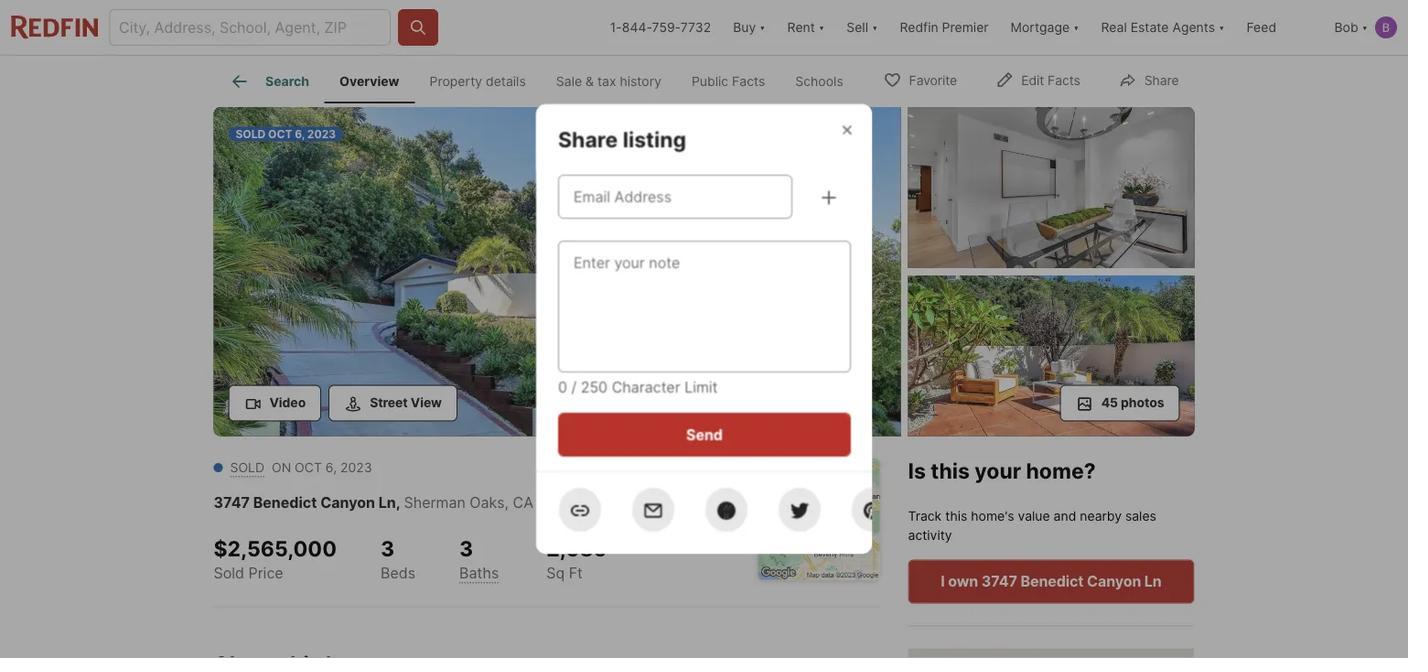 Task type: vqa. For each thing, say whether or not it's contained in the screenshot.
photos
yes



Task type: locate. For each thing, give the bounding box(es) containing it.
sherman
[[404, 494, 466, 512]]

facts right edit
[[1048, 73, 1081, 88]]

edit facts
[[1022, 73, 1081, 88]]

nearby
[[1080, 508, 1122, 524]]

price
[[248, 564, 283, 582]]

oct down search
[[268, 127, 292, 140]]

0
[[558, 378, 567, 395]]

3747 benedict canyon ln , sherman oaks , ca 91423
[[214, 494, 581, 512]]

share inside button
[[1145, 73, 1179, 88]]

6, inside sold oct 6, 2023 link
[[295, 127, 305, 140]]

overview
[[340, 73, 400, 89]]

3 up baths 'link'
[[459, 536, 473, 561]]

250
[[580, 378, 607, 395]]

share for share
[[1145, 73, 1179, 88]]

sold
[[236, 127, 266, 140], [230, 460, 265, 475]]

sq
[[547, 564, 565, 582]]

1 vertical spatial 6,
[[326, 460, 337, 475]]

property details tab
[[415, 59, 541, 103]]

sold link
[[230, 460, 265, 475]]

oct right 'on'
[[295, 460, 322, 475]]

facts inside tab
[[732, 73, 765, 89]]

1 vertical spatial share
[[558, 126, 618, 151]]

0 horizontal spatial 3
[[381, 536, 395, 561]]

1 horizontal spatial benedict
[[1021, 572, 1084, 590]]

sold down search link
[[236, 127, 266, 140]]

1 horizontal spatial 3
[[459, 536, 473, 561]]

canyon
[[321, 494, 375, 512], [1087, 572, 1142, 590]]

street
[[370, 395, 408, 410]]

facts inside button
[[1048, 73, 1081, 88]]

ln
[[379, 494, 396, 512], [1145, 572, 1162, 590]]

1 3 from the left
[[381, 536, 395, 561]]

6, down search
[[295, 127, 305, 140]]

sold oct 6, 2023 link
[[214, 107, 901, 440]]

redfin
[[900, 20, 939, 35]]

1 horizontal spatial canyon
[[1087, 572, 1142, 590]]

2 3 from the left
[[459, 536, 473, 561]]

sold
[[214, 564, 244, 582]]

45 photos button
[[1060, 385, 1180, 421]]

home?
[[1026, 458, 1096, 484]]

3747
[[214, 494, 250, 512], [982, 572, 1018, 590]]

6,
[[295, 127, 305, 140], [326, 460, 337, 475]]

benedict
[[253, 494, 317, 512], [1021, 572, 1084, 590]]

ln down sales
[[1145, 572, 1162, 590]]

0 horizontal spatial ln
[[379, 494, 396, 512]]

0 horizontal spatial 2023
[[307, 127, 336, 140]]

1 vertical spatial 3747
[[982, 572, 1018, 590]]

property
[[430, 73, 482, 89]]

sale & tax history
[[556, 73, 662, 89]]

3 inside 3 beds
[[381, 536, 395, 561]]

and
[[1054, 508, 1077, 524]]

your
[[975, 458, 1022, 484]]

history
[[620, 73, 662, 89]]

redfin premier
[[900, 20, 989, 35]]

2023 up "3747 benedict canyon ln , sherman oaks , ca 91423"
[[340, 460, 372, 475]]

sold left 'on'
[[230, 460, 265, 475]]

1 horizontal spatial 3747
[[982, 572, 1018, 590]]

map entry image
[[758, 458, 880, 580]]

is
[[908, 458, 926, 484]]

0 vertical spatial sold
[[236, 127, 266, 140]]

ln left sherman
[[379, 494, 396, 512]]

1 vertical spatial benedict
[[1021, 572, 1084, 590]]

0 vertical spatial ln
[[379, 494, 396, 512]]

facts
[[1048, 73, 1081, 88], [732, 73, 765, 89]]

details
[[486, 73, 526, 89]]

3747 inside i own 3747 benedict canyon ln button
[[982, 572, 1018, 590]]

sold on oct 6, 2023
[[230, 460, 372, 475]]

property details
[[430, 73, 526, 89]]

1-844-759-7732 link
[[610, 20, 711, 35]]

0 horizontal spatial share
[[558, 126, 618, 151]]

1 horizontal spatial ln
[[1145, 572, 1162, 590]]

sold for sold oct 6, 2023
[[236, 127, 266, 140]]

0 vertical spatial 6,
[[295, 127, 305, 140]]

0 vertical spatial this
[[931, 458, 970, 484]]

public
[[692, 73, 729, 89]]

oct
[[268, 127, 292, 140], [295, 460, 322, 475]]

1 horizontal spatial oct
[[295, 460, 322, 475]]

this for home's
[[946, 508, 968, 524]]

1 horizontal spatial 2023
[[340, 460, 372, 475]]

0 horizontal spatial ,
[[396, 494, 400, 512]]

0 horizontal spatial 6,
[[295, 127, 305, 140]]

facts right public
[[732, 73, 765, 89]]

canyon down sold on oct 6, 2023
[[321, 494, 375, 512]]

favorite button
[[868, 61, 973, 98]]

1 vertical spatial 2023
[[340, 460, 372, 475]]

0 horizontal spatial benedict
[[253, 494, 317, 512]]

facts for public facts
[[732, 73, 765, 89]]

0 vertical spatial canyon
[[321, 494, 375, 512]]

2 , from the left
[[505, 494, 509, 512]]

this right is
[[931, 458, 970, 484]]

video button
[[228, 385, 321, 421]]

45 photos
[[1102, 395, 1165, 410]]

share listing dialog
[[536, 104, 895, 554]]

3747 down sold 'link'
[[214, 494, 250, 512]]

public facts
[[692, 73, 765, 89]]

, left sherman
[[396, 494, 400, 512]]

1 vertical spatial sold
[[230, 460, 265, 475]]

2,585
[[547, 536, 607, 561]]

limit
[[684, 378, 717, 395]]

3747 right 'own'
[[982, 572, 1018, 590]]

ca
[[513, 494, 534, 512]]

2023
[[307, 127, 336, 140], [340, 460, 372, 475]]

0 / 250 character limit
[[558, 378, 717, 395]]

3747 benedict canyon ln, sherman oaks, ca 91423 image
[[214, 107, 901, 436], [908, 107, 1195, 268], [908, 275, 1195, 436]]

1 horizontal spatial facts
[[1048, 73, 1081, 88]]

oaks
[[470, 494, 505, 512]]

1 vertical spatial canyon
[[1087, 572, 1142, 590]]

/
[[571, 378, 576, 395]]

0 vertical spatial 3747
[[214, 494, 250, 512]]

1-844-759-7732
[[610, 20, 711, 35]]

tab list
[[214, 56, 873, 103]]

0 vertical spatial oct
[[268, 127, 292, 140]]

share inside dialog
[[558, 126, 618, 151]]

street view
[[370, 395, 442, 410]]

share button
[[1104, 61, 1195, 98]]

tax
[[598, 73, 616, 89]]

, left ca
[[505, 494, 509, 512]]

1 horizontal spatial ,
[[505, 494, 509, 512]]

photos
[[1121, 395, 1165, 410]]

1 horizontal spatial share
[[1145, 73, 1179, 88]]

0 vertical spatial share
[[1145, 73, 1179, 88]]

3
[[381, 536, 395, 561], [459, 536, 473, 561]]

3 for 3 beds
[[381, 536, 395, 561]]

3 inside 3 baths
[[459, 536, 473, 561]]

feed
[[1247, 20, 1277, 35]]

45
[[1102, 395, 1118, 410]]

ft
[[569, 564, 583, 582]]

i own 3747 benedict canyon ln
[[941, 572, 1162, 590]]

benedict down 'on'
[[253, 494, 317, 512]]

search
[[265, 73, 309, 89]]

,
[[396, 494, 400, 512], [505, 494, 509, 512]]

share for share listing
[[558, 126, 618, 151]]

track this home's value and nearby sales activity
[[908, 508, 1157, 543]]

this
[[931, 458, 970, 484], [946, 508, 968, 524]]

1-
[[610, 20, 622, 35]]

2023 down search
[[307, 127, 336, 140]]

City, Address, School, Agent, ZIP search field
[[109, 9, 391, 46]]

this right track
[[946, 508, 968, 524]]

6, right 'on'
[[326, 460, 337, 475]]

this inside track this home's value and nearby sales activity
[[946, 508, 968, 524]]

0 horizontal spatial canyon
[[321, 494, 375, 512]]

1 vertical spatial oct
[[295, 460, 322, 475]]

0 horizontal spatial facts
[[732, 73, 765, 89]]

1 vertical spatial this
[[946, 508, 968, 524]]

benedict down track this home's value and nearby sales activity at the right of page
[[1021, 572, 1084, 590]]

3 up beds at the left bottom
[[381, 536, 395, 561]]

user photo image
[[1376, 16, 1398, 38]]

1 vertical spatial ln
[[1145, 572, 1162, 590]]

view
[[411, 395, 442, 410]]

schools tab
[[781, 59, 859, 103]]

canyon down nearby
[[1087, 572, 1142, 590]]

edit facts button
[[980, 61, 1096, 98]]

share listing element
[[558, 104, 708, 152]]

sale
[[556, 73, 582, 89]]



Task type: describe. For each thing, give the bounding box(es) containing it.
759-
[[652, 20, 681, 35]]

$2,565,000
[[214, 536, 337, 561]]

character
[[611, 378, 680, 395]]

&
[[586, 73, 594, 89]]

canyon inside button
[[1087, 572, 1142, 590]]

search link
[[229, 70, 309, 92]]

sold for sold on oct 6, 2023
[[230, 460, 265, 475]]

0 horizontal spatial 3747
[[214, 494, 250, 512]]

ln inside button
[[1145, 572, 1162, 590]]

feed button
[[1236, 0, 1324, 55]]

share listing
[[558, 126, 686, 151]]

i own 3747 benedict canyon ln button
[[908, 559, 1195, 603]]

video
[[270, 395, 306, 410]]

baths link
[[459, 564, 499, 582]]

submit search image
[[409, 18, 427, 37]]

1 , from the left
[[396, 494, 400, 512]]

3 for 3 baths
[[459, 536, 473, 561]]

own
[[948, 572, 979, 590]]

3 baths
[[459, 536, 499, 582]]

7732
[[681, 20, 711, 35]]

sold oct 6, 2023
[[236, 127, 336, 140]]

premier
[[942, 20, 989, 35]]

Email Address text field
[[573, 185, 777, 207]]

sales
[[1126, 508, 1157, 524]]

i
[[941, 572, 945, 590]]

track
[[908, 508, 942, 524]]

3 beds
[[381, 536, 415, 582]]

this for your
[[931, 458, 970, 484]]

edit
[[1022, 73, 1044, 88]]

send button
[[558, 412, 851, 456]]

activity
[[908, 527, 952, 543]]

home's
[[971, 508, 1015, 524]]

Enter your note text field
[[573, 251, 835, 361]]

is this your home?
[[908, 458, 1096, 484]]

$2,565,000 sold price
[[214, 536, 337, 582]]

0 horizontal spatial oct
[[268, 127, 292, 140]]

listing
[[622, 126, 686, 151]]

baths
[[459, 564, 499, 582]]

0 vertical spatial benedict
[[253, 494, 317, 512]]

favorite
[[909, 73, 957, 88]]

tab list containing search
[[214, 56, 873, 103]]

on
[[272, 460, 291, 475]]

value
[[1018, 508, 1050, 524]]

street view button
[[329, 385, 458, 421]]

sale & tax history tab
[[541, 59, 677, 103]]

844-
[[622, 20, 652, 35]]

0 vertical spatial 2023
[[307, 127, 336, 140]]

redfin premier button
[[889, 0, 1000, 55]]

schools
[[796, 73, 844, 89]]

2,585 sq ft
[[547, 536, 607, 582]]

91423
[[538, 494, 581, 512]]

public facts tab
[[677, 59, 781, 103]]

overview tab
[[324, 59, 415, 103]]

facts for edit facts
[[1048, 73, 1081, 88]]

benedict inside i own 3747 benedict canyon ln button
[[1021, 572, 1084, 590]]

send
[[686, 425, 722, 443]]

beds
[[381, 564, 415, 582]]

1 horizontal spatial 6,
[[326, 460, 337, 475]]



